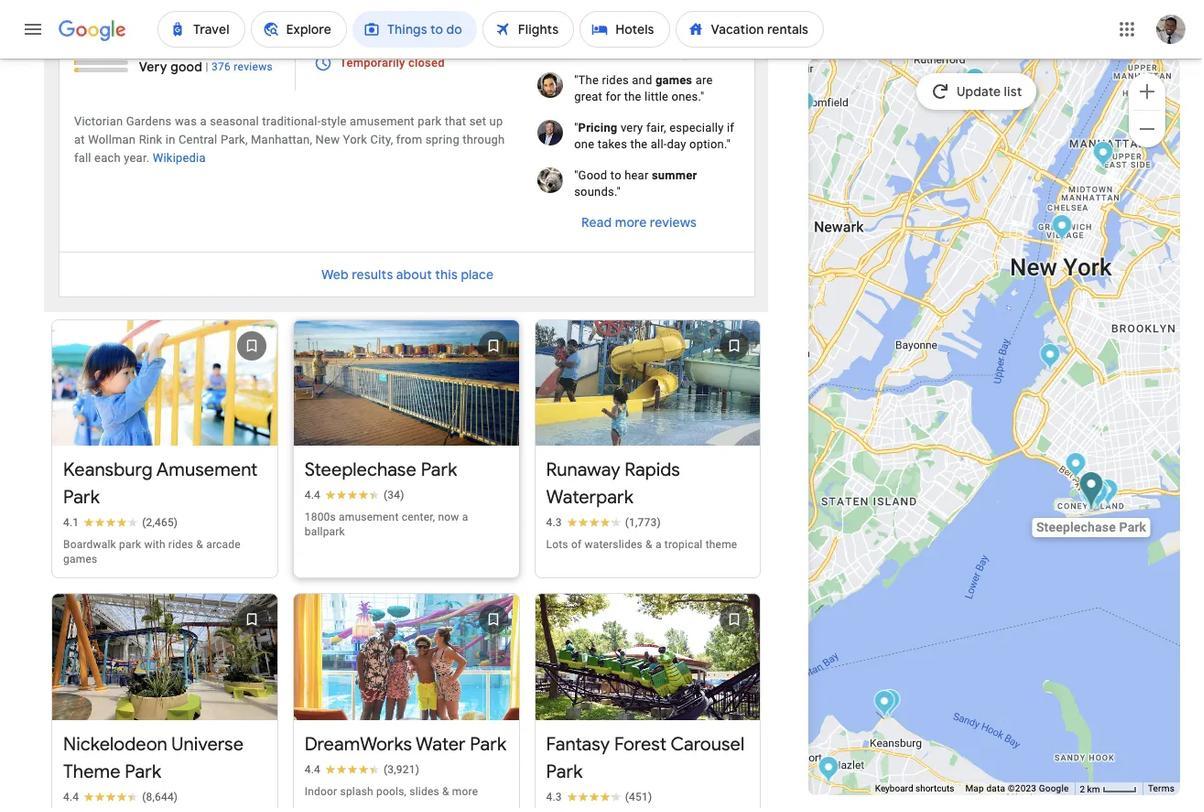 Task type: vqa. For each thing, say whether or not it's contained in the screenshot.
Gardens
yes



Task type: describe. For each thing, give the bounding box(es) containing it.
rink
[[139, 132, 162, 146]]

(1,773)
[[625, 517, 661, 530]]

pools,
[[376, 786, 407, 798]]

dreamworks water park
[[305, 733, 507, 756]]

1 horizontal spatial more
[[615, 214, 647, 230]]

zoom out map image
[[1136, 118, 1158, 140]]

save fantasy forest carousel park to collection image
[[713, 598, 757, 642]]

"good to hear summer sounds."
[[574, 168, 697, 198]]

urban air trampoline and adventure park image
[[1040, 343, 1061, 373]]

©2023
[[1008, 784, 1037, 794]]

especially
[[669, 121, 724, 134]]

park inside nickelodeon universe theme park
[[125, 761, 161, 784]]

4.4 out of 5 stars from 3,921 reviews image
[[305, 763, 419, 777]]

manhattan,
[[251, 132, 312, 146]]

the cyclone roller coaster coney island ny image
[[1088, 478, 1109, 509]]

through
[[463, 132, 505, 146]]

park,
[[221, 132, 248, 146]]

very
[[621, 121, 643, 134]]

update list button
[[916, 73, 1036, 110]]

read more reviews
[[581, 214, 697, 230]]

deno's wonder wheel amusement park image
[[1086, 482, 1108, 512]]

carousel
[[671, 733, 745, 756]]

place
[[460, 266, 493, 283]]

data
[[987, 784, 1005, 794]]

the inside are great for the little ones."
[[624, 89, 642, 103]]

for
[[606, 89, 621, 103]]

4.2 out of 5 stars from 376 reviews. very good. element
[[139, 35, 273, 76]]

water
[[416, 733, 466, 756]]

save keansburg amusement park to collection image
[[230, 324, 274, 368]]

universe
[[171, 733, 244, 756]]

"good
[[574, 168, 607, 182]]

keyboard shortcuts button
[[875, 783, 954, 796]]

spook a rama image
[[1086, 481, 1108, 511]]

nickelodeon
[[63, 733, 168, 756]]

(3,921)
[[384, 764, 419, 776]]

shortcuts
[[916, 784, 954, 794]]

1 horizontal spatial games
[[655, 73, 692, 87]]

temporarily closed
[[340, 56, 445, 69]]

sounds."
[[574, 185, 621, 198]]

keansburg
[[63, 459, 153, 482]]

steeplechase park
[[305, 459, 457, 482]]

4.4 for nickelodeon universe theme park
[[63, 791, 79, 804]]

4.4 out of 5 stars from 34 reviews image
[[305, 488, 404, 503]]

in
[[166, 132, 175, 146]]

4.3 out of 5 stars from 1,773 reviews image
[[546, 516, 661, 530]]

1 vertical spatial reviews
[[650, 214, 697, 230]]

waterslides
[[585, 539, 643, 552]]

takes
[[598, 137, 627, 151]]

new
[[315, 132, 340, 146]]

terms
[[1148, 784, 1175, 794]]

web results about this place
[[321, 266, 493, 283]]

0 vertical spatial are
[[625, 44, 645, 60]]

circus coaster luna park image
[[1087, 481, 1108, 511]]

update
[[956, 83, 1001, 100]]

save steeplechase park to collection image
[[471, 324, 515, 368]]

4.2
[[139, 35, 164, 57]]

dreamworks
[[305, 733, 412, 756]]

all-
[[651, 137, 667, 151]]

boardwalk park with rides & arcade games
[[63, 539, 241, 566]]

forest
[[614, 733, 667, 756]]

what
[[541, 44, 574, 60]]

of
[[571, 539, 582, 552]]

(451)
[[625, 791, 652, 804]]

color factory - nyc interactive art museum image
[[1052, 214, 1073, 244]]

& for dreamworks water park
[[442, 786, 449, 798]]

coney island history project image
[[1086, 481, 1107, 511]]

one
[[574, 137, 594, 151]]

wollman
[[88, 132, 136, 146]]

if
[[727, 121, 734, 134]]

2
[[1080, 784, 1085, 794]]

american dream image
[[965, 67, 986, 98]]

splash
[[340, 786, 373, 798]]

park right water
[[470, 733, 507, 756]]

theme
[[63, 761, 120, 784]]

indoor splash pools, slides & more
[[305, 786, 478, 798]]

are inside are great for the little ones."
[[696, 73, 713, 87]]

reviews
[[74, 15, 116, 28]]

year.
[[124, 151, 150, 165]]

ballpark
[[305, 526, 345, 539]]

that
[[445, 114, 466, 128]]

(34)
[[384, 489, 404, 502]]

web
[[321, 266, 348, 283]]

parachute jump image
[[1080, 483, 1101, 513]]

save runaway rapids waterpark to collection image
[[713, 324, 757, 368]]

style
[[321, 114, 347, 128]]

temporarily
[[340, 56, 405, 69]]

4.3 out of 5 stars from 451 reviews image
[[546, 790, 652, 805]]

list
[[1004, 83, 1022, 100]]

4.1 out of 5 stars from 2,465 reviews image
[[63, 516, 178, 530]]

& for keansburg amusement park
[[196, 539, 203, 552]]

rapids
[[625, 459, 680, 482]]

2 horizontal spatial &
[[646, 539, 653, 552]]

coney island image
[[1097, 478, 1119, 509]]

closed
[[408, 56, 445, 69]]

spring
[[425, 132, 460, 146]]



Task type: locate. For each thing, give the bounding box(es) containing it.
save nickelodeon universe theme park to collection image
[[230, 598, 274, 642]]

day
[[667, 137, 686, 151]]

1 vertical spatial 4.4
[[305, 764, 320, 776]]

very fair, especially if one takes the all-day option."
[[574, 121, 734, 151]]

aren't
[[119, 15, 147, 28]]

park
[[421, 459, 457, 482], [63, 487, 100, 509], [470, 733, 507, 756], [125, 761, 161, 784], [546, 761, 583, 784]]

1 vertical spatial games
[[63, 553, 97, 566]]

1 horizontal spatial are
[[696, 73, 713, 87]]

2 km
[[1080, 784, 1102, 794]]

saying
[[648, 44, 688, 60]]

runaway rapids waterpark
[[546, 459, 680, 509]]

pricing
[[578, 121, 618, 134]]

terms link
[[1148, 784, 1175, 794]]

0 vertical spatial park
[[418, 114, 442, 128]]

0 vertical spatial more
[[615, 214, 647, 230]]

park down 4.1 out of 5 stars from 2,465 reviews "image"
[[119, 539, 141, 552]]

map
[[965, 784, 984, 794]]

reviews aren't verified
[[74, 15, 189, 28]]

fall
[[74, 151, 91, 165]]

"the rides and games
[[574, 73, 692, 87]]

with
[[144, 539, 165, 552]]

boardwalk
[[63, 539, 116, 552]]

amusement
[[156, 459, 258, 482]]

games inside boardwalk park with rides & arcade games
[[63, 553, 97, 566]]

4.4 for steeplechase park
[[305, 489, 320, 502]]

376
[[211, 60, 231, 73]]

0 horizontal spatial rides
[[168, 539, 193, 552]]

tropical
[[665, 539, 703, 552]]

a
[[200, 114, 207, 128], [462, 511, 468, 524], [655, 539, 662, 552]]

city,
[[370, 132, 393, 146]]

main menu image
[[22, 18, 44, 40]]

option."
[[689, 137, 731, 151]]

" pricing
[[574, 121, 618, 134]]

read
[[581, 214, 612, 230]]

urban air trampoline and adventure park image
[[818, 756, 839, 786]]

update list
[[956, 83, 1022, 100]]

victorian
[[74, 114, 123, 128]]

summer
[[652, 168, 697, 182]]

save dreamworks water park to collection image
[[471, 598, 515, 642]]

luna park in coney island image
[[1087, 478, 1108, 509]]

& inside boardwalk park with rides & arcade games
[[196, 539, 203, 552]]

more right read
[[615, 214, 647, 230]]

0 horizontal spatial games
[[63, 553, 97, 566]]

4.3 down fantasy
[[546, 791, 562, 804]]

slides
[[410, 786, 439, 798]]

are great for the little ones."
[[574, 73, 713, 103]]

from
[[396, 132, 422, 146]]

a inside victorian gardens was a seasonal traditional-style amusement park that set up at wollman rink in central park, manhattan, new york city, from spring through fall each year.
[[200, 114, 207, 128]]

2 4.3 from the top
[[546, 791, 562, 804]]

steeplechase park image
[[1079, 471, 1104, 512]]

0 horizontal spatial more
[[452, 786, 478, 798]]

park up now on the left bottom of page
[[421, 459, 457, 482]]

runaway rapids waterpark image
[[874, 690, 895, 720]]

a for runaway rapids waterpark
[[655, 539, 662, 552]]

1 vertical spatial 4.3
[[546, 791, 562, 804]]

center,
[[402, 511, 435, 524]]

rides
[[602, 73, 629, 87], [168, 539, 193, 552]]

theme
[[706, 539, 737, 552]]

0 horizontal spatial reviews
[[234, 60, 273, 73]]

amusement inside victorian gardens was a seasonal traditional-style amusement park that set up at wollman rink in central park, manhattan, new york city, from spring through fall each year.
[[350, 114, 415, 128]]

about
[[396, 266, 432, 283]]

very
[[139, 58, 167, 75]]

0 horizontal spatial &
[[196, 539, 203, 552]]

a for steeplechase park
[[462, 511, 468, 524]]

1 vertical spatial are
[[696, 73, 713, 87]]

rides right with
[[168, 539, 193, 552]]

2 horizontal spatial a
[[655, 539, 662, 552]]

4.4 inside image
[[63, 791, 79, 804]]

0 horizontal spatial park
[[119, 539, 141, 552]]

great
[[574, 89, 602, 103]]

keyboard
[[875, 784, 913, 794]]

rides up for
[[602, 73, 629, 87]]

arcade
[[206, 539, 241, 552]]

park up (8,644)
[[125, 761, 161, 784]]

1 vertical spatial amusement
[[339, 511, 399, 524]]

4.3 for fantasy forest carousel park
[[546, 791, 562, 804]]

2 vertical spatial 4.4
[[63, 791, 79, 804]]

amusement inside "1800s amusement center, now a ballpark"
[[339, 511, 399, 524]]

map data ©2023 google
[[965, 784, 1069, 794]]

0 horizontal spatial a
[[200, 114, 207, 128]]

this
[[435, 266, 457, 283]]

waterpark
[[546, 487, 633, 509]]

4.4 down theme
[[63, 791, 79, 804]]

1 horizontal spatial rides
[[602, 73, 629, 87]]

& right slides
[[442, 786, 449, 798]]

now
[[438, 511, 459, 524]]

amusement down 4.4 out of 5 stars from 34 reviews image
[[339, 511, 399, 524]]

0 vertical spatial amusement
[[350, 114, 415, 128]]

the inside very fair, especially if one takes the all-day option."
[[630, 137, 648, 151]]

park down fantasy
[[546, 761, 583, 784]]

lots of waterslides & a tropical theme
[[546, 539, 737, 552]]

a right now on the left bottom of page
[[462, 511, 468, 524]]

376 reviews link
[[211, 59, 273, 74]]

1 horizontal spatial reviews
[[650, 214, 697, 230]]

0 vertical spatial 4.3
[[546, 517, 562, 530]]

nickelodeon universe theme park image
[[965, 71, 986, 101]]

lots
[[546, 539, 568, 552]]

1 horizontal spatial park
[[418, 114, 442, 128]]

1800s
[[305, 511, 336, 524]]

ones."
[[672, 89, 704, 103]]

good
[[170, 58, 203, 75]]

amazing escape room bloomfield image
[[794, 90, 815, 120]]

the down the "the rides and games
[[624, 89, 642, 103]]

km
[[1087, 784, 1100, 794]]

each
[[94, 151, 121, 165]]

1 vertical spatial park
[[119, 539, 141, 552]]

park inside fantasy forest carousel park
[[546, 761, 583, 784]]

4.1
[[63, 517, 79, 530]]

results
[[351, 266, 393, 283]]

park inside victorian gardens was a seasonal traditional-style amusement park that set up at wollman rink in central park, manhattan, new york city, from spring through fall each year.
[[418, 114, 442, 128]]

zoom in map image
[[1136, 80, 1158, 102]]

reviews inside very good | 376 reviews
[[234, 60, 273, 73]]

keyboard shortcuts
[[875, 784, 954, 794]]

0 vertical spatial the
[[624, 89, 642, 103]]

1 vertical spatial rides
[[168, 539, 193, 552]]

what visitors are saying
[[541, 44, 688, 60]]

0 vertical spatial games
[[655, 73, 692, 87]]

adventurers amusement park image
[[1065, 452, 1086, 482]]

scream zone at luna park in coney island image
[[1086, 482, 1107, 512]]

wikipedia
[[153, 151, 206, 165]]

1 horizontal spatial a
[[462, 511, 468, 524]]

4.3 inside 4.3 out of 5 stars from 451 reviews image
[[546, 791, 562, 804]]

are up the "the rides and games
[[625, 44, 645, 60]]

reviews down summer
[[650, 214, 697, 230]]

park up spring
[[418, 114, 442, 128]]

keansburg amusement park image
[[880, 689, 901, 719]]

1 vertical spatial more
[[452, 786, 478, 798]]

the
[[624, 89, 642, 103], [630, 137, 648, 151]]

"
[[574, 121, 578, 134]]

amusement up city,
[[350, 114, 415, 128]]

soarin' eagle image
[[1085, 481, 1106, 511]]

4.3
[[546, 517, 562, 530], [546, 791, 562, 804]]

0 vertical spatial a
[[200, 114, 207, 128]]

seasonal
[[210, 114, 259, 128]]

& left arcade
[[196, 539, 203, 552]]

dreamworks water park image
[[967, 71, 988, 101]]

4.4 up 1800s
[[305, 489, 320, 502]]

1 vertical spatial the
[[630, 137, 648, 151]]

0 horizontal spatial are
[[625, 44, 645, 60]]

|
[[206, 60, 208, 73]]

victorian gardens amusement park image
[[1093, 141, 1114, 171]]

1 4.3 from the top
[[546, 517, 562, 530]]

& down (1,773)
[[646, 539, 653, 552]]

steeplechase
[[305, 459, 416, 482]]

hear
[[625, 168, 649, 182]]

4.4 out of 5 stars from 8,644 reviews image
[[63, 790, 178, 805]]

4.3 up lots
[[546, 517, 562, 530]]

1800s amusement center, now a ballpark
[[305, 511, 468, 539]]

fair,
[[646, 121, 666, 134]]

park inside boardwalk park with rides & arcade games
[[119, 539, 141, 552]]

fantasy forest carousel park
[[546, 733, 745, 784]]

1 vertical spatial a
[[462, 511, 468, 524]]

(2,465)
[[142, 517, 178, 530]]

0 vertical spatial rides
[[602, 73, 629, 87]]

a left tropical
[[655, 539, 662, 552]]

to
[[611, 168, 621, 182]]

park
[[418, 114, 442, 128], [119, 539, 141, 552]]

are up ones."
[[696, 73, 713, 87]]

map region
[[595, 31, 1202, 808]]

4.3 for runaway rapids waterpark
[[546, 517, 562, 530]]

a right was
[[200, 114, 207, 128]]

4.4 for dreamworks water park
[[305, 764, 320, 776]]

set
[[469, 114, 486, 128]]

rides inside boardwalk park with rides & arcade games
[[168, 539, 193, 552]]

park inside keansburg amusement park
[[63, 487, 100, 509]]

games down boardwalk
[[63, 553, 97, 566]]

0 vertical spatial reviews
[[234, 60, 273, 73]]

the down 'very'
[[630, 137, 648, 151]]

1 horizontal spatial &
[[442, 786, 449, 798]]

wikipedia link
[[153, 151, 206, 165]]

google
[[1039, 784, 1069, 794]]

4.4 up the 'indoor'
[[305, 764, 320, 776]]

a inside "1800s amusement center, now a ballpark"
[[462, 511, 468, 524]]

reviews right 376
[[234, 60, 273, 73]]

victorian gardens was a seasonal traditional-style amusement park that set up at wollman rink in central park, manhattan, new york city, from spring through fall each year.
[[74, 114, 505, 165]]

&
[[196, 539, 203, 552], [646, 539, 653, 552], [442, 786, 449, 798]]

park up 4.1
[[63, 487, 100, 509]]

more right slides
[[452, 786, 478, 798]]

4.3 inside 4.3 out of 5 stars from 1,773 reviews image
[[546, 517, 562, 530]]

0 vertical spatial 4.4
[[305, 489, 320, 502]]

games up ones."
[[655, 73, 692, 87]]

was
[[175, 114, 197, 128]]

tony's express image
[[1082, 483, 1103, 513]]

2 vertical spatial a
[[655, 539, 662, 552]]

york
[[343, 132, 367, 146]]



